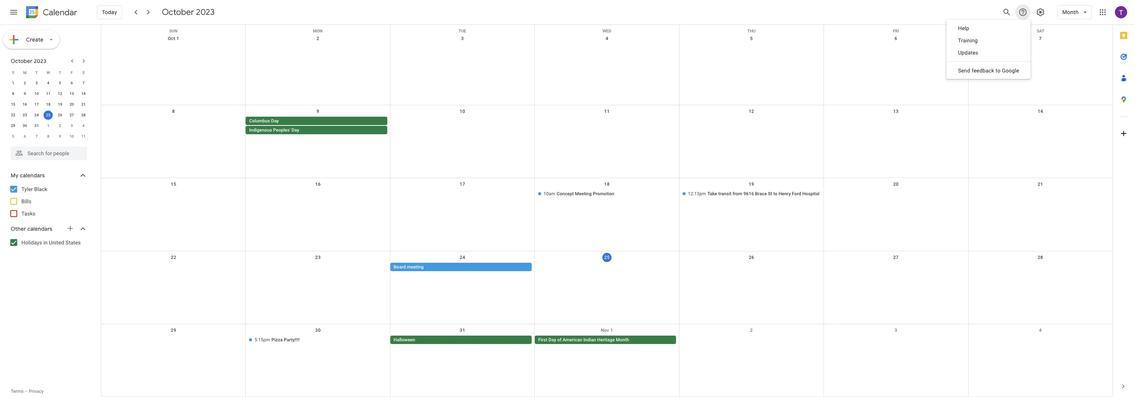 Task type: locate. For each thing, give the bounding box(es) containing it.
7
[[1039, 36, 1042, 41], [82, 81, 85, 85], [35, 134, 38, 139]]

7 down "31" element
[[35, 134, 38, 139]]

11
[[46, 92, 50, 96], [604, 109, 610, 114], [81, 134, 86, 139]]

calendars inside other calendars dropdown button
[[27, 226, 52, 233]]

meeting
[[575, 192, 592, 197]]

november 7 element
[[32, 132, 41, 141]]

in
[[43, 240, 48, 246]]

31 up halloween "button"
[[460, 328, 465, 333]]

9
[[24, 92, 26, 96], [317, 109, 319, 114], [59, 134, 61, 139]]

1 vertical spatial 9
[[317, 109, 319, 114]]

12 element
[[55, 89, 65, 99]]

t left "f" at the top of the page
[[59, 70, 61, 75]]

8
[[12, 92, 14, 96], [172, 109, 175, 114], [47, 134, 49, 139]]

1 vertical spatial 13
[[893, 109, 899, 114]]

board
[[394, 265, 406, 270]]

october
[[162, 7, 194, 18], [11, 58, 32, 65]]

thu
[[747, 29, 756, 34]]

0 vertical spatial 25
[[46, 113, 50, 117]]

row containing oct 1
[[101, 32, 1113, 106]]

privacy link
[[29, 389, 44, 395]]

27
[[70, 113, 74, 117], [893, 255, 899, 260]]

2 horizontal spatial 7
[[1039, 36, 1042, 41]]

14 inside grid
[[1038, 109, 1043, 114]]

29 inside grid
[[171, 328, 176, 333]]

1 vertical spatial 6
[[71, 81, 73, 85]]

9 up columbus day button
[[317, 109, 319, 114]]

9 up 16 element
[[24, 92, 26, 96]]

1 vertical spatial 20
[[893, 182, 899, 187]]

9 for sun
[[317, 109, 319, 114]]

columbus
[[249, 118, 270, 124]]

row
[[101, 25, 1113, 34], [101, 32, 1113, 106], [7, 67, 89, 78], [7, 78, 89, 89], [7, 89, 89, 99], [7, 99, 89, 110], [101, 106, 1113, 179], [7, 110, 89, 121], [7, 121, 89, 131], [7, 131, 89, 142], [101, 179, 1113, 252], [101, 252, 1113, 325], [101, 325, 1113, 398]]

1 horizontal spatial 22
[[171, 255, 176, 260]]

18 down the '11' element
[[46, 102, 50, 107]]

5:15pm pizza party!!!!
[[255, 338, 300, 343]]

s
[[12, 70, 14, 75], [82, 70, 85, 75]]

1 right nov
[[610, 328, 613, 333]]

19 down 12 element
[[58, 102, 62, 107]]

tue
[[459, 29, 466, 34]]

2 horizontal spatial 5
[[750, 36, 753, 41]]

0 horizontal spatial 6
[[24, 134, 26, 139]]

1 horizontal spatial 21
[[1038, 182, 1043, 187]]

to
[[996, 68, 1001, 74], [773, 192, 777, 197]]

7 for oct 1
[[1039, 36, 1042, 41]]

updates menu item
[[947, 47, 1031, 59]]

row containing s
[[7, 67, 89, 78]]

6
[[895, 36, 897, 41], [71, 81, 73, 85], [24, 134, 26, 139]]

0 vertical spatial 8
[[12, 92, 14, 96]]

8 for october 2023
[[12, 92, 14, 96]]

grid
[[101, 25, 1113, 398]]

october 2023 up 'm'
[[11, 58, 46, 65]]

0 vertical spatial 15
[[11, 102, 15, 107]]

19 up 12:13pm take transit from 9616 brace st to henry ford hospital in the right of the page
[[749, 182, 754, 187]]

0 horizontal spatial 24
[[34, 113, 39, 117]]

15
[[11, 102, 15, 107], [171, 182, 176, 187]]

training menu item
[[947, 34, 1031, 47]]

menu containing help
[[947, 20, 1031, 79]]

other calendars
[[11, 226, 52, 233]]

0 vertical spatial month
[[1062, 9, 1079, 16]]

0 vertical spatial 26
[[58, 113, 62, 117]]

add other calendars image
[[66, 225, 74, 233]]

0 horizontal spatial 21
[[81, 102, 86, 107]]

0 vertical spatial 28
[[81, 113, 86, 117]]

24 inside grid
[[460, 255, 465, 260]]

0 horizontal spatial 14
[[81, 92, 86, 96]]

26
[[58, 113, 62, 117], [749, 255, 754, 260]]

31
[[34, 124, 39, 128], [460, 328, 465, 333]]

1 horizontal spatial 9
[[59, 134, 61, 139]]

6 down 30 element
[[24, 134, 26, 139]]

22
[[11, 113, 15, 117], [171, 255, 176, 260]]

2
[[317, 36, 319, 41], [24, 81, 26, 85], [59, 124, 61, 128], [750, 328, 753, 333]]

13 inside row group
[[70, 92, 74, 96]]

3
[[461, 36, 464, 41], [35, 81, 38, 85], [71, 124, 73, 128], [895, 328, 897, 333]]

0 horizontal spatial 7
[[35, 134, 38, 139]]

1 vertical spatial 11
[[604, 109, 610, 114]]

30 for nov 1
[[315, 328, 321, 333]]

0 vertical spatial 24
[[34, 113, 39, 117]]

0 horizontal spatial 9
[[24, 92, 26, 96]]

1 vertical spatial 2023
[[34, 58, 46, 65]]

1 vertical spatial 8
[[172, 109, 175, 114]]

13 element
[[67, 89, 76, 99]]

today
[[102, 9, 117, 16]]

21 inside grid
[[1038, 182, 1043, 187]]

10am concept meeting promotion
[[544, 192, 614, 197]]

promotion
[[593, 192, 614, 197]]

7 up 14 'element'
[[82, 81, 85, 85]]

0 horizontal spatial 30
[[23, 124, 27, 128]]

31 inside grid
[[460, 328, 465, 333]]

29 inside row group
[[11, 124, 15, 128]]

13 inside grid
[[893, 109, 899, 114]]

5 for 1
[[59, 81, 61, 85]]

2 vertical spatial 11
[[81, 134, 86, 139]]

2 vertical spatial 5
[[12, 134, 14, 139]]

0 vertical spatial 7
[[1039, 36, 1042, 41]]

1 horizontal spatial 30
[[315, 328, 321, 333]]

0 vertical spatial 18
[[46, 102, 50, 107]]

12 inside october 2023 grid
[[58, 92, 62, 96]]

24 up board meeting button
[[460, 255, 465, 260]]

1 horizontal spatial day
[[292, 128, 299, 133]]

9 for october 2023
[[24, 92, 26, 96]]

month right settings menu image
[[1062, 9, 1079, 16]]

14 inside 'element'
[[81, 92, 86, 96]]

0 horizontal spatial 16
[[23, 102, 27, 107]]

to right st
[[773, 192, 777, 197]]

brace
[[755, 192, 767, 197]]

month
[[1062, 9, 1079, 16], [616, 338, 629, 343]]

0 vertical spatial 23
[[23, 113, 27, 117]]

day up peoples'
[[271, 118, 279, 124]]

22 inside october 2023 grid
[[11, 113, 15, 117]]

1 horizontal spatial 26
[[749, 255, 754, 260]]

united
[[49, 240, 64, 246]]

30
[[23, 124, 27, 128], [315, 328, 321, 333]]

tab list
[[1113, 25, 1134, 376]]

1 horizontal spatial 29
[[171, 328, 176, 333]]

28
[[81, 113, 86, 117], [1038, 255, 1043, 260]]

0 horizontal spatial 23
[[23, 113, 27, 117]]

20
[[70, 102, 74, 107], [893, 182, 899, 187]]

29 for nov 1
[[171, 328, 176, 333]]

2 horizontal spatial 8
[[172, 109, 175, 114]]

27 inside grid
[[893, 255, 899, 260]]

10 inside grid
[[460, 109, 465, 114]]

13 for october 2023
[[70, 92, 74, 96]]

0 vertical spatial 22
[[11, 113, 15, 117]]

29
[[11, 124, 15, 128], [171, 328, 176, 333]]

5 down thu
[[750, 36, 753, 41]]

october 2023
[[162, 7, 215, 18], [11, 58, 46, 65]]

1 s from the left
[[12, 70, 14, 75]]

0 horizontal spatial 27
[[70, 113, 74, 117]]

day for columbus
[[271, 118, 279, 124]]

today button
[[97, 3, 122, 21]]

1 horizontal spatial 28
[[1038, 255, 1043, 260]]

row group containing 1
[[7, 78, 89, 142]]

14 for october 2023
[[81, 92, 86, 96]]

0 horizontal spatial 5
[[12, 134, 14, 139]]

day right peoples'
[[292, 128, 299, 133]]

2 horizontal spatial 6
[[895, 36, 897, 41]]

11 inside row
[[81, 134, 86, 139]]

f
[[71, 70, 73, 75]]

6 down fri
[[895, 36, 897, 41]]

terms – privacy
[[11, 389, 44, 395]]

0 horizontal spatial month
[[616, 338, 629, 343]]

day inside button
[[548, 338, 556, 343]]

0 vertical spatial 17
[[34, 102, 39, 107]]

7 for 1
[[82, 81, 85, 85]]

peoples'
[[273, 128, 290, 133]]

17 element
[[32, 100, 41, 109]]

20 inside 20 element
[[70, 102, 74, 107]]

25
[[46, 113, 50, 117], [604, 255, 610, 260]]

calendars inside my calendars dropdown button
[[20, 172, 45, 179]]

–
[[25, 389, 28, 395]]

1 horizontal spatial month
[[1062, 9, 1079, 16]]

0 horizontal spatial s
[[12, 70, 14, 75]]

24 down 17 element
[[34, 113, 39, 117]]

halloween button
[[390, 336, 532, 344]]

bills
[[21, 199, 31, 205]]

1 horizontal spatial 31
[[460, 328, 465, 333]]

31 inside row group
[[34, 124, 39, 128]]

send feedback to google menu item
[[947, 65, 1031, 77]]

14 for sun
[[1038, 109, 1043, 114]]

1 horizontal spatial 17
[[460, 182, 465, 187]]

11 inside grid
[[604, 109, 610, 114]]

12 for sun
[[749, 109, 754, 114]]

1 horizontal spatial 16
[[315, 182, 321, 187]]

24
[[34, 113, 39, 117], [460, 255, 465, 260]]

tyler black
[[21, 186, 47, 193]]

nov 1
[[601, 328, 613, 333]]

1 vertical spatial 17
[[460, 182, 465, 187]]

month right heritage
[[616, 338, 629, 343]]

1 horizontal spatial 19
[[749, 182, 754, 187]]

1 vertical spatial 28
[[1038, 255, 1043, 260]]

9 inside "november 9" element
[[59, 134, 61, 139]]

october 2023 up sun
[[162, 7, 215, 18]]

1 horizontal spatial 6
[[71, 81, 73, 85]]

0 vertical spatial 30
[[23, 124, 27, 128]]

1 horizontal spatial 18
[[604, 182, 610, 187]]

grid containing oct 1
[[101, 25, 1113, 398]]

1 vertical spatial 21
[[1038, 182, 1043, 187]]

calendars for my calendars
[[20, 172, 45, 179]]

pizza
[[271, 338, 283, 343]]

1 vertical spatial 12
[[749, 109, 754, 114]]

m
[[23, 70, 27, 75]]

0 horizontal spatial october
[[11, 58, 32, 65]]

to left google
[[996, 68, 1001, 74]]

help
[[958, 25, 969, 31]]

row containing sun
[[101, 25, 1113, 34]]

2 vertical spatial day
[[548, 338, 556, 343]]

30 inside 30 element
[[23, 124, 27, 128]]

0 vertical spatial 21
[[81, 102, 86, 107]]

6 down "f" at the top of the page
[[71, 81, 73, 85]]

calendars up tyler black
[[20, 172, 45, 179]]

0 vertical spatial 27
[[70, 113, 74, 117]]

cell containing columbus day
[[246, 117, 390, 135]]

2 vertical spatial 10
[[70, 134, 74, 139]]

1 vertical spatial 23
[[315, 255, 321, 260]]

18 up the promotion on the right of the page
[[604, 182, 610, 187]]

5 inside grid
[[750, 36, 753, 41]]

oct 1
[[168, 36, 179, 41]]

0 horizontal spatial 19
[[58, 102, 62, 107]]

november 3 element
[[67, 121, 76, 131]]

menu
[[947, 20, 1031, 79]]

t
[[35, 70, 38, 75], [59, 70, 61, 75]]

calendar
[[43, 7, 77, 18]]

None search field
[[0, 144, 95, 160]]

1 vertical spatial 24
[[460, 255, 465, 260]]

privacy
[[29, 389, 44, 395]]

13 for sun
[[893, 109, 899, 114]]

0 horizontal spatial 12
[[58, 92, 62, 96]]

5 up 12 element
[[59, 81, 61, 85]]

2023
[[196, 7, 215, 18], [34, 58, 46, 65]]

send feedback to google
[[958, 68, 1019, 74]]

17 inside october 2023 grid
[[34, 102, 39, 107]]

0 vertical spatial 10
[[34, 92, 39, 96]]

12 for october 2023
[[58, 92, 62, 96]]

16
[[23, 102, 27, 107], [315, 182, 321, 187]]

1 horizontal spatial 2023
[[196, 7, 215, 18]]

5 down '29' element at the top
[[12, 134, 14, 139]]

31 down 24 element
[[34, 124, 39, 128]]

15 element
[[9, 100, 18, 109]]

october up 'm'
[[11, 58, 32, 65]]

0 vertical spatial 13
[[70, 92, 74, 96]]

1 horizontal spatial s
[[82, 70, 85, 75]]

cell
[[101, 117, 246, 135], [246, 117, 390, 135], [390, 117, 535, 135], [535, 117, 679, 135], [101, 190, 246, 199], [390, 190, 535, 199], [101, 263, 246, 272], [246, 263, 390, 272], [535, 263, 679, 272], [101, 336, 246, 345]]

7 inside grid
[[1039, 36, 1042, 41]]

calendars for other calendars
[[27, 226, 52, 233]]

11 for sun
[[604, 109, 610, 114]]

1 horizontal spatial 13
[[893, 109, 899, 114]]

25 inside cell
[[46, 113, 50, 117]]

0 vertical spatial to
[[996, 68, 1001, 74]]

0 horizontal spatial 18
[[46, 102, 50, 107]]

october up sun
[[162, 7, 194, 18]]

13
[[70, 92, 74, 96], [893, 109, 899, 114]]

s left 'm'
[[12, 70, 14, 75]]

26 inside grid
[[749, 255, 754, 260]]

1 down 25, today element
[[47, 124, 49, 128]]

0 horizontal spatial 2023
[[34, 58, 46, 65]]

9 down november 2 element
[[59, 134, 61, 139]]

calendars
[[20, 172, 45, 179], [27, 226, 52, 233]]

from
[[733, 192, 742, 197]]

0 horizontal spatial 17
[[34, 102, 39, 107]]

5
[[750, 36, 753, 41], [59, 81, 61, 85], [12, 134, 14, 139]]

november 1 element
[[44, 121, 53, 131]]

1 vertical spatial 29
[[171, 328, 176, 333]]

0 horizontal spatial 11
[[46, 92, 50, 96]]

1 vertical spatial 7
[[82, 81, 85, 85]]

0 horizontal spatial 13
[[70, 92, 74, 96]]

0 vertical spatial october
[[162, 7, 194, 18]]

18
[[46, 102, 50, 107], [604, 182, 610, 187]]

1 vertical spatial 5
[[59, 81, 61, 85]]

november 10 element
[[67, 132, 76, 141]]

2 horizontal spatial day
[[548, 338, 556, 343]]

first day of american indian heritage month button
[[535, 336, 676, 344]]

columbus day button
[[246, 117, 387, 125]]

1 vertical spatial calendars
[[27, 226, 52, 233]]

november 9 element
[[55, 132, 65, 141]]

0 vertical spatial october 2023
[[162, 7, 215, 18]]

8 inside grid
[[172, 109, 175, 114]]

day
[[271, 118, 279, 124], [292, 128, 299, 133], [548, 338, 556, 343]]

0 horizontal spatial 10
[[34, 92, 39, 96]]

10
[[34, 92, 39, 96], [460, 109, 465, 114], [70, 134, 74, 139]]

1 horizontal spatial 12
[[749, 109, 754, 114]]

1 vertical spatial 15
[[171, 182, 176, 187]]

calendars up the in
[[27, 226, 52, 233]]

my calendars
[[11, 172, 45, 179]]

21 inside october 2023 grid
[[81, 102, 86, 107]]

1 horizontal spatial to
[[996, 68, 1001, 74]]

1 vertical spatial to
[[773, 192, 777, 197]]

23
[[23, 113, 27, 117], [315, 255, 321, 260]]

0 vertical spatial 12
[[58, 92, 62, 96]]

21
[[81, 102, 86, 107], [1038, 182, 1043, 187]]

day left of
[[548, 338, 556, 343]]

10 element
[[32, 89, 41, 99]]

t left w
[[35, 70, 38, 75]]

calendar element
[[24, 5, 77, 21]]

1 vertical spatial 19
[[749, 182, 754, 187]]

row group
[[7, 78, 89, 142]]

26 inside row group
[[58, 113, 62, 117]]

support image
[[1018, 8, 1028, 17]]

1 vertical spatial 18
[[604, 182, 610, 187]]

s right "f" at the top of the page
[[82, 70, 85, 75]]

7 down sat
[[1039, 36, 1042, 41]]

29 element
[[9, 121, 18, 131]]

2 horizontal spatial 11
[[604, 109, 610, 114]]

1 vertical spatial 27
[[893, 255, 899, 260]]

0 horizontal spatial to
[[773, 192, 777, 197]]

28 inside grid
[[1038, 255, 1043, 260]]



Task type: vqa. For each thing, say whether or not it's contained in the screenshot.
april 5 Element
no



Task type: describe. For each thing, give the bounding box(es) containing it.
31 for nov 1
[[460, 328, 465, 333]]

help menu item
[[947, 22, 1031, 34]]

6 for oct 1
[[895, 36, 897, 41]]

24 inside row group
[[34, 113, 39, 117]]

black
[[34, 186, 47, 193]]

1 vertical spatial october 2023
[[11, 58, 46, 65]]

18 element
[[44, 100, 53, 109]]

november 8 element
[[44, 132, 53, 141]]

1 horizontal spatial 10
[[70, 134, 74, 139]]

16 inside october 2023 grid
[[23, 102, 27, 107]]

1 vertical spatial october
[[11, 58, 32, 65]]

26 element
[[55, 111, 65, 120]]

28 element
[[79, 111, 88, 120]]

calendar heading
[[41, 7, 77, 18]]

15 inside '15' element
[[11, 102, 15, 107]]

halloween
[[394, 338, 415, 343]]

12:13pm take transit from 9616 brace st to henry ford hospital
[[688, 192, 819, 197]]

sun
[[169, 29, 177, 34]]

29 for 1
[[11, 124, 15, 128]]

my
[[11, 172, 18, 179]]

send
[[958, 68, 970, 74]]

ford
[[792, 192, 801, 197]]

first
[[538, 338, 547, 343]]

1 horizontal spatial 8
[[47, 134, 49, 139]]

11 for october 2023
[[46, 92, 50, 96]]

27 inside 'element'
[[70, 113, 74, 117]]

row containing 5
[[7, 131, 89, 142]]

indigenous
[[249, 128, 272, 133]]

19 inside row group
[[58, 102, 62, 107]]

30 element
[[20, 121, 29, 131]]

create
[[26, 36, 43, 43]]

6 inside "element"
[[24, 134, 26, 139]]

21 element
[[79, 100, 88, 109]]

0 vertical spatial 2023
[[196, 7, 215, 18]]

15 inside grid
[[171, 182, 176, 187]]

9616
[[744, 192, 754, 197]]

meeting
[[407, 265, 424, 270]]

feedback
[[972, 68, 994, 74]]

to inside menu item
[[996, 68, 1001, 74]]

1 vertical spatial 16
[[315, 182, 321, 187]]

1 horizontal spatial 25
[[604, 255, 610, 260]]

other
[[11, 226, 26, 233]]

indian
[[583, 338, 596, 343]]

henry
[[779, 192, 791, 197]]

25, today element
[[44, 111, 53, 120]]

10 for october 2023
[[34, 92, 39, 96]]

5 for oct 1
[[750, 36, 753, 41]]

1 right oct in the left top of the page
[[176, 36, 179, 41]]

holidays
[[21, 240, 42, 246]]

20 element
[[67, 100, 76, 109]]

to inside grid
[[773, 192, 777, 197]]

board meeting button
[[390, 263, 532, 271]]

1 horizontal spatial 23
[[315, 255, 321, 260]]

google
[[1002, 68, 1019, 74]]

19 element
[[55, 100, 65, 109]]

2 s from the left
[[82, 70, 85, 75]]

states
[[66, 240, 81, 246]]

row containing 1
[[7, 78, 89, 89]]

20 inside grid
[[893, 182, 899, 187]]

8 for sun
[[172, 109, 175, 114]]

mon
[[313, 29, 323, 34]]

tyler
[[21, 186, 33, 193]]

hospital
[[802, 192, 819, 197]]

24 element
[[32, 111, 41, 120]]

22 inside grid
[[171, 255, 176, 260]]

october 2023 grid
[[7, 67, 89, 142]]

party!!!!
[[284, 338, 300, 343]]

28 inside 28 element
[[81, 113, 86, 117]]

november 5 element
[[9, 132, 18, 141]]

day for first
[[548, 338, 556, 343]]

settings menu image
[[1036, 8, 1045, 17]]

first day of american indian heritage month
[[538, 338, 629, 343]]

terms link
[[11, 389, 24, 395]]

sat
[[1037, 29, 1044, 34]]

wed
[[603, 29, 611, 34]]

main drawer image
[[9, 8, 18, 17]]

november 11 element
[[79, 132, 88, 141]]

31 for 1
[[34, 124, 39, 128]]

training
[[958, 37, 978, 44]]

terms
[[11, 389, 24, 395]]

1 horizontal spatial october
[[162, 7, 194, 18]]

6 for 1
[[71, 81, 73, 85]]

1 up '15' element
[[12, 81, 14, 85]]

transit
[[718, 192, 731, 197]]

12:13pm
[[688, 192, 706, 197]]

holidays in united states
[[21, 240, 81, 246]]

november 6 element
[[20, 132, 29, 141]]

columbus day indigenous peoples' day
[[249, 118, 299, 133]]

16 element
[[20, 100, 29, 109]]

10am
[[544, 192, 555, 197]]

25 cell
[[42, 110, 54, 121]]

5:15pm
[[255, 338, 270, 343]]

november 2 element
[[55, 121, 65, 131]]

month inside first day of american indian heritage month button
[[616, 338, 629, 343]]

month inside month popup button
[[1062, 9, 1079, 16]]

27 element
[[67, 111, 76, 120]]

19 inside grid
[[749, 182, 754, 187]]

14 element
[[79, 89, 88, 99]]

1 t from the left
[[35, 70, 38, 75]]

my calendars list
[[2, 183, 95, 220]]

concept
[[557, 192, 574, 197]]

fri
[[893, 29, 899, 34]]

22 element
[[9, 111, 18, 120]]

other calendars button
[[2, 223, 95, 235]]

my calendars button
[[2, 170, 95, 182]]

board meeting
[[394, 265, 424, 270]]

10 for sun
[[460, 109, 465, 114]]

month button
[[1057, 3, 1092, 21]]

2 t from the left
[[59, 70, 61, 75]]

23 inside row group
[[23, 113, 27, 117]]

of
[[557, 338, 562, 343]]

11 element
[[44, 89, 53, 99]]

w
[[47, 70, 50, 75]]

nov
[[601, 328, 609, 333]]

november 4 element
[[79, 121, 88, 131]]

oct
[[168, 36, 175, 41]]

create button
[[3, 31, 60, 49]]

st
[[768, 192, 772, 197]]

31 element
[[32, 121, 41, 131]]

18 inside 18 element
[[46, 102, 50, 107]]

updates
[[958, 50, 978, 56]]

7 inside the november 7 element
[[35, 134, 38, 139]]

indigenous peoples' day button
[[246, 126, 387, 135]]

Search for people text field
[[15, 147, 83, 160]]

23 element
[[20, 111, 29, 120]]

heritage
[[597, 338, 615, 343]]

30 for 1
[[23, 124, 27, 128]]

tasks
[[21, 211, 35, 217]]

18 inside grid
[[604, 182, 610, 187]]

take
[[707, 192, 717, 197]]

american
[[563, 338, 582, 343]]



